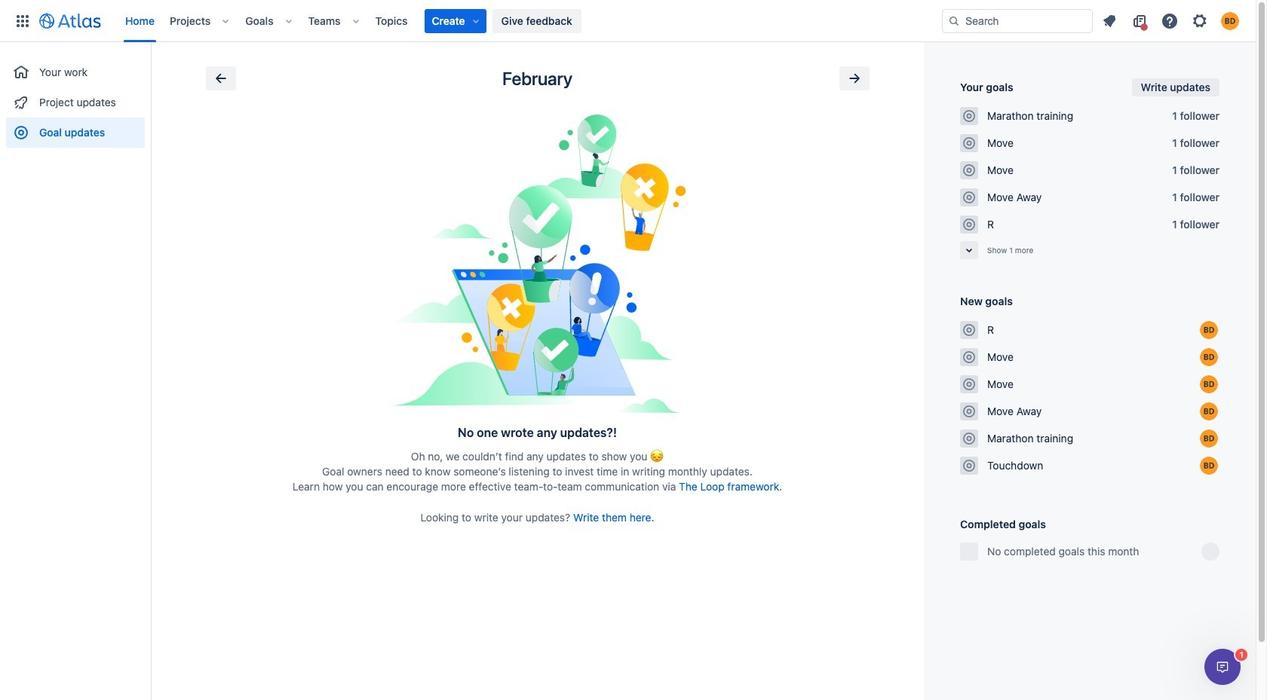 Task type: describe. For each thing, give the bounding box(es) containing it.
previous month image
[[212, 69, 230, 87]]

Search field
[[942, 9, 1093, 33]]

search image
[[948, 15, 960, 27]]

top element
[[9, 0, 942, 42]]

1 group from the top
[[6, 42, 145, 152]]

notifications image
[[1100, 12, 1119, 30]]

settings image
[[1191, 12, 1209, 30]]

2 group from the top
[[6, 148, 145, 167]]

move image
[[963, 137, 975, 149]]

account image
[[1221, 12, 1239, 30]]

next month image
[[845, 69, 863, 87]]



Task type: locate. For each thing, give the bounding box(es) containing it.
click to expand image
[[960, 241, 978, 259]]

banner
[[0, 0, 1256, 42]]

None search field
[[942, 9, 1093, 33]]

group
[[6, 42, 145, 152], [6, 148, 145, 167]]

help image
[[1161, 12, 1179, 30]]

marathon training image
[[963, 110, 975, 122]]

switch to... image
[[14, 12, 32, 30]]

dialog
[[1204, 649, 1241, 686]]



Task type: vqa. For each thing, say whether or not it's contained in the screenshot.
Jira icon
no



